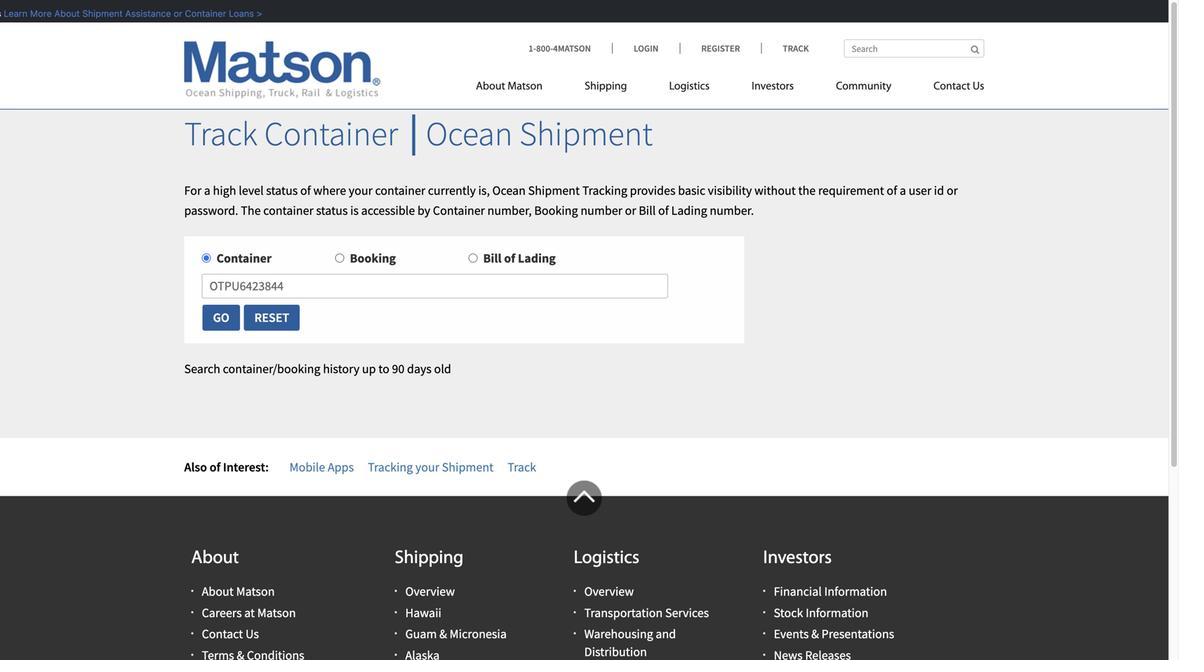 Task type: vqa. For each thing, say whether or not it's contained in the screenshot.


Task type: locate. For each thing, give the bounding box(es) containing it.
us inside about matson careers at matson contact us
[[246, 626, 259, 642]]

status right level
[[266, 182, 298, 198]]

1 horizontal spatial contact us link
[[913, 74, 985, 103]]

0 vertical spatial your
[[349, 182, 373, 198]]

bill of lading
[[483, 250, 556, 266]]

basic
[[678, 182, 706, 198]]

is
[[350, 203, 359, 218]]

financial information stock information events & presentations
[[774, 584, 895, 642]]

us
[[973, 81, 985, 92], [246, 626, 259, 642]]

a
[[204, 182, 211, 198], [900, 182, 907, 198]]

about matson link for careers at matson link
[[202, 584, 275, 599]]

2 overview link from the left
[[585, 584, 634, 599]]

shipment inside "for a high level status of where your container currently is, ocean shipment tracking provides basic visibility without the requirement of a user id or password. the container status is accessible by container number, booking number or bill of lading number."
[[528, 182, 580, 198]]

1 horizontal spatial tracking
[[583, 182, 628, 198]]

old
[[434, 361, 451, 377]]

bill
[[639, 203, 656, 218], [483, 250, 502, 266]]

register link
[[680, 42, 762, 54]]

matson inside 'top menu' navigation
[[508, 81, 543, 92]]

1 horizontal spatial status
[[316, 203, 348, 218]]

track link
[[762, 42, 809, 54], [508, 459, 537, 475]]

1 horizontal spatial track link
[[762, 42, 809, 54]]

1 vertical spatial track
[[184, 112, 258, 154]]

login link
[[612, 42, 680, 54]]

1 vertical spatial information
[[806, 605, 869, 621]]

mobile
[[290, 459, 325, 475]]

transportation
[[585, 605, 663, 621]]

tracking right apps
[[368, 459, 413, 475]]

0 vertical spatial shipping
[[585, 81, 627, 92]]

1 horizontal spatial contact
[[934, 81, 971, 92]]

0 horizontal spatial contact
[[202, 626, 243, 642]]

investors inside footer
[[764, 550, 832, 568]]

2 vertical spatial track
[[508, 459, 537, 475]]

stock information link
[[774, 605, 869, 621]]

financial information link
[[774, 584, 888, 599]]

1 vertical spatial logistics
[[574, 550, 640, 568]]

1 vertical spatial tracking
[[368, 459, 413, 475]]

0 horizontal spatial track
[[184, 112, 258, 154]]

container right the
[[263, 203, 314, 218]]

1 vertical spatial us
[[246, 626, 259, 642]]

the
[[241, 203, 261, 218]]

tracking your shipment link
[[368, 459, 494, 475]]

0 vertical spatial about matson link
[[476, 74, 564, 103]]

1 vertical spatial status
[[316, 203, 348, 218]]

&
[[440, 626, 447, 642], [812, 626, 819, 642]]

history
[[323, 361, 360, 377]]

hawaii link
[[406, 605, 442, 621]]

footer containing about
[[0, 481, 1169, 660]]

bill down provides
[[639, 203, 656, 218]]

warehousing
[[585, 626, 654, 642]]

1 horizontal spatial &
[[812, 626, 819, 642]]

backtop image
[[567, 481, 602, 516]]

0 horizontal spatial lading
[[518, 250, 556, 266]]

booking inside "for a high level status of where your container currently is, ocean shipment tracking provides basic visibility without the requirement of a user id or password. the container status is accessible by container number, booking number or bill of lading number."
[[535, 203, 578, 218]]

overview link up transportation
[[585, 584, 634, 599]]

│ocean
[[405, 112, 513, 154]]

investors
[[752, 81, 794, 92], [764, 550, 832, 568]]

0 horizontal spatial your
[[349, 182, 373, 198]]

your
[[349, 182, 373, 198], [416, 459, 440, 475]]

careers at matson link
[[202, 605, 296, 621]]

1 vertical spatial matson
[[236, 584, 275, 599]]

overview link up hawaii link
[[406, 584, 455, 599]]

0 horizontal spatial logistics
[[574, 550, 640, 568]]

a left user
[[900, 182, 907, 198]]

status
[[266, 182, 298, 198], [316, 203, 348, 218]]

Search search field
[[844, 39, 985, 58]]

logistics
[[670, 81, 710, 92], [574, 550, 640, 568]]

0 vertical spatial track
[[783, 42, 809, 54]]

2 & from the left
[[812, 626, 819, 642]]

information up stock information link
[[825, 584, 888, 599]]

1 vertical spatial contact us link
[[202, 626, 259, 642]]

& inside financial information stock information events & presentations
[[812, 626, 819, 642]]

overview link
[[406, 584, 455, 599], [585, 584, 634, 599]]

about for about matson careers at matson contact us
[[202, 584, 234, 599]]

0 horizontal spatial or
[[170, 8, 179, 19]]

for
[[184, 182, 202, 198]]

0 horizontal spatial shipping
[[395, 550, 464, 568]]

contact us link
[[913, 74, 985, 103], [202, 626, 259, 642]]

days
[[407, 361, 432, 377]]

bill right bill of lading option
[[483, 250, 502, 266]]

2 horizontal spatial track
[[783, 42, 809, 54]]

container down currently
[[433, 203, 485, 218]]

shipping down 4matson
[[585, 81, 627, 92]]

shipping up hawaii
[[395, 550, 464, 568]]

learn
[[0, 8, 24, 19]]

0 horizontal spatial about matson link
[[202, 584, 275, 599]]

1 overview link from the left
[[406, 584, 455, 599]]

also of interest:
[[184, 459, 269, 475]]

about matson link down 1-
[[476, 74, 564, 103]]

track
[[783, 42, 809, 54], [184, 112, 258, 154], [508, 459, 537, 475]]

transportation services link
[[585, 605, 709, 621]]

contact down search 'search box'
[[934, 81, 971, 92]]

investors down register link
[[752, 81, 794, 92]]

1 overview from the left
[[406, 584, 455, 599]]

of right bill of lading option
[[504, 250, 516, 266]]

your inside "for a high level status of where your container currently is, ocean shipment tracking provides basic visibility without the requirement of a user id or password. the container status is accessible by container number, booking number or bill of lading number."
[[349, 182, 373, 198]]

1 horizontal spatial us
[[973, 81, 985, 92]]

logistics down register link
[[670, 81, 710, 92]]

0 vertical spatial information
[[825, 584, 888, 599]]

contact us link down careers
[[202, 626, 259, 642]]

1 & from the left
[[440, 626, 447, 642]]

matson down 1-
[[508, 81, 543, 92]]

or right the assistance
[[170, 8, 179, 19]]

about inside about matson careers at matson contact us
[[202, 584, 234, 599]]

more
[[26, 8, 48, 19]]

0 vertical spatial bill
[[639, 203, 656, 218]]

overview
[[406, 584, 455, 599], [585, 584, 634, 599]]

0 vertical spatial container
[[375, 182, 426, 198]]

1 horizontal spatial logistics
[[670, 81, 710, 92]]

of left where on the top left of the page
[[300, 182, 311, 198]]

overview inside overview transportation services warehousing and distribution
[[585, 584, 634, 599]]

0 horizontal spatial bill
[[483, 250, 502, 266]]

1 horizontal spatial a
[[900, 182, 907, 198]]

overview link for shipping
[[406, 584, 455, 599]]

information
[[825, 584, 888, 599], [806, 605, 869, 621]]

logistics up transportation
[[574, 550, 640, 568]]

0 vertical spatial us
[[973, 81, 985, 92]]

logistics inside 'top menu' navigation
[[670, 81, 710, 92]]

status down where on the top left of the page
[[316, 203, 348, 218]]

0 horizontal spatial status
[[266, 182, 298, 198]]

2 vertical spatial or
[[625, 203, 637, 218]]

container
[[375, 182, 426, 198], [263, 203, 314, 218]]

lading
[[672, 203, 708, 218], [518, 250, 556, 266]]

search container/booking history up to 90 days old
[[184, 361, 451, 377]]

events
[[774, 626, 809, 642]]

& down stock information link
[[812, 626, 819, 642]]

1 horizontal spatial booking
[[535, 203, 578, 218]]

1 horizontal spatial overview link
[[585, 584, 634, 599]]

high
[[213, 182, 236, 198]]

1 horizontal spatial about matson link
[[476, 74, 564, 103]]

us down at
[[246, 626, 259, 642]]

shipping
[[585, 81, 627, 92], [395, 550, 464, 568]]

track for left track link
[[508, 459, 537, 475]]

container right container radio
[[217, 250, 272, 266]]

0 vertical spatial status
[[266, 182, 298, 198]]

overview link for logistics
[[585, 584, 634, 599]]

where
[[314, 182, 346, 198]]

1 horizontal spatial overview
[[585, 584, 634, 599]]

contact
[[934, 81, 971, 92], [202, 626, 243, 642]]

mobile apps link
[[290, 459, 354, 475]]

None search field
[[844, 39, 985, 58]]

0 horizontal spatial us
[[246, 626, 259, 642]]

tracking up number
[[583, 182, 628, 198]]

or right number
[[625, 203, 637, 218]]

1 horizontal spatial lading
[[672, 203, 708, 218]]

1 vertical spatial track link
[[508, 459, 537, 475]]

shipping link
[[564, 74, 648, 103]]

tracking your shipment
[[368, 459, 494, 475]]

overview inside overview hawaii guam & micronesia
[[406, 584, 455, 599]]

0 horizontal spatial overview
[[406, 584, 455, 599]]

800-
[[536, 42, 553, 54]]

booking right booking radio
[[350, 250, 396, 266]]

shipment
[[79, 8, 119, 19], [520, 112, 653, 154], [528, 182, 580, 198], [442, 459, 494, 475]]

container up accessible in the top left of the page
[[375, 182, 426, 198]]

about matson link up careers at matson link
[[202, 584, 275, 599]]

information up events & presentations "link"
[[806, 605, 869, 621]]

0 vertical spatial matson
[[508, 81, 543, 92]]

visibility
[[708, 182, 752, 198]]

contact us link down search icon
[[913, 74, 985, 103]]

& right guam
[[440, 626, 447, 642]]

also
[[184, 459, 207, 475]]

community
[[836, 81, 892, 92]]

distribution
[[585, 644, 647, 660]]

None button
[[202, 304, 241, 332], [243, 304, 301, 332], [202, 304, 241, 332], [243, 304, 301, 332]]

0 vertical spatial tracking
[[583, 182, 628, 198]]

contact down careers
[[202, 626, 243, 642]]

1 horizontal spatial track
[[508, 459, 537, 475]]

learn more about shipment assistance or container loans >
[[0, 8, 259, 19]]

1 horizontal spatial bill
[[639, 203, 656, 218]]

at
[[244, 605, 255, 621]]

lading down number,
[[518, 250, 556, 266]]

and
[[656, 626, 676, 642]]

a right the "for"
[[204, 182, 211, 198]]

2 overview from the left
[[585, 584, 634, 599]]

is,
[[479, 182, 490, 198]]

0 horizontal spatial a
[[204, 182, 211, 198]]

0 vertical spatial booking
[[535, 203, 578, 218]]

id
[[935, 182, 945, 198]]

events & presentations link
[[774, 626, 895, 642]]

0 horizontal spatial &
[[440, 626, 447, 642]]

of right also
[[210, 459, 221, 475]]

us down search icon
[[973, 81, 985, 92]]

1 vertical spatial investors
[[764, 550, 832, 568]]

up
[[362, 361, 376, 377]]

footer
[[0, 481, 1169, 660]]

about
[[51, 8, 76, 19], [476, 81, 506, 92], [191, 550, 239, 568], [202, 584, 234, 599]]

register
[[702, 42, 740, 54]]

about inside 'top menu' navigation
[[476, 81, 506, 92]]

0 horizontal spatial container
[[263, 203, 314, 218]]

of left user
[[887, 182, 898, 198]]

booking left number
[[535, 203, 578, 218]]

about matson link for shipping link
[[476, 74, 564, 103]]

investors up 'financial'
[[764, 550, 832, 568]]

0 vertical spatial logistics
[[670, 81, 710, 92]]

overview up hawaii link
[[406, 584, 455, 599]]

0 vertical spatial or
[[170, 8, 179, 19]]

1 a from the left
[[204, 182, 211, 198]]

contact inside 'top menu' navigation
[[934, 81, 971, 92]]

1 horizontal spatial shipping
[[585, 81, 627, 92]]

1 vertical spatial or
[[947, 182, 958, 198]]

0 horizontal spatial overview link
[[406, 584, 455, 599]]

overview up transportation
[[585, 584, 634, 599]]

lading down basic
[[672, 203, 708, 218]]

number.
[[710, 203, 754, 218]]

apps
[[328, 459, 354, 475]]

1 vertical spatial booking
[[350, 250, 396, 266]]

1 horizontal spatial your
[[416, 459, 440, 475]]

without
[[755, 182, 796, 198]]

matson up at
[[236, 584, 275, 599]]

lading inside "for a high level status of where your container currently is, ocean shipment tracking provides basic visibility without the requirement of a user id or password. the container status is accessible by container number, booking number or bill of lading number."
[[672, 203, 708, 218]]

0 vertical spatial investors
[[752, 81, 794, 92]]

2 horizontal spatial or
[[947, 182, 958, 198]]

or right the 'id' at top
[[947, 182, 958, 198]]

booking
[[535, 203, 578, 218], [350, 250, 396, 266]]

number,
[[488, 203, 532, 218]]

0 vertical spatial track link
[[762, 42, 809, 54]]

1 vertical spatial about matson link
[[202, 584, 275, 599]]

us inside 'top menu' navigation
[[973, 81, 985, 92]]

tracking
[[583, 182, 628, 198], [368, 459, 413, 475]]

0 horizontal spatial contact us link
[[202, 626, 259, 642]]

for a high level status of where your container currently is, ocean shipment tracking provides basic visibility without the requirement of a user id or password. the container status is accessible by container number, booking number or bill of lading number.
[[184, 182, 958, 218]]

0 vertical spatial contact
[[934, 81, 971, 92]]

1 vertical spatial contact
[[202, 626, 243, 642]]

matson right at
[[257, 605, 296, 621]]

login
[[634, 42, 659, 54]]

0 vertical spatial lading
[[672, 203, 708, 218]]



Task type: describe. For each thing, give the bounding box(es) containing it.
2 a from the left
[[900, 182, 907, 198]]

90
[[392, 361, 405, 377]]

4matson
[[553, 42, 591, 54]]

search
[[184, 361, 220, 377]]

by
[[418, 203, 431, 218]]

Enter Container # text field
[[202, 274, 669, 298]]

mobile apps
[[290, 459, 354, 475]]

track container │ocean shipment
[[184, 112, 653, 154]]

matson for about matson
[[508, 81, 543, 92]]

track for track container │ocean shipment
[[184, 112, 258, 154]]

1-800-4matson
[[529, 42, 591, 54]]

assistance
[[121, 8, 167, 19]]

Bill of Lading radio
[[469, 253, 478, 263]]

services
[[666, 605, 709, 621]]

careers
[[202, 605, 242, 621]]

tracking inside "for a high level status of where your container currently is, ocean shipment tracking provides basic visibility without the requirement of a user id or password. the container status is accessible by container number, booking number or bill of lading number."
[[583, 182, 628, 198]]

0 horizontal spatial booking
[[350, 250, 396, 266]]

loans
[[225, 8, 250, 19]]

number
[[581, 203, 623, 218]]

container inside "for a high level status of where your container currently is, ocean shipment tracking provides basic visibility without the requirement of a user id or password. the container status is accessible by container number, booking number or bill of lading number."
[[433, 203, 485, 218]]

blue matson logo with ocean, shipping, truck, rail and logistics written beneath it. image
[[184, 41, 381, 99]]

bill inside "for a high level status of where your container currently is, ocean shipment tracking provides basic visibility without the requirement of a user id or password. the container status is accessible by container number, booking number or bill of lading number."
[[639, 203, 656, 218]]

1 horizontal spatial or
[[625, 203, 637, 218]]

container up where on the top left of the page
[[264, 112, 398, 154]]

accessible
[[361, 203, 415, 218]]

overview transportation services warehousing and distribution
[[585, 584, 709, 660]]

1-
[[529, 42, 536, 54]]

0 horizontal spatial tracking
[[368, 459, 413, 475]]

1 vertical spatial container
[[263, 203, 314, 218]]

interest:
[[223, 459, 269, 475]]

shipping inside shipping link
[[585, 81, 627, 92]]

container/booking
[[223, 361, 321, 377]]

overview hawaii guam & micronesia
[[406, 584, 507, 642]]

1 vertical spatial bill
[[483, 250, 502, 266]]

0 horizontal spatial track link
[[508, 459, 537, 475]]

learn more about shipment assistance or container loans > link
[[0, 8, 259, 19]]

stock
[[774, 605, 804, 621]]

about matson
[[476, 81, 543, 92]]

the
[[799, 182, 816, 198]]

overview for transportation
[[585, 584, 634, 599]]

guam
[[406, 626, 437, 642]]

0 vertical spatial contact us link
[[913, 74, 985, 103]]

community link
[[815, 74, 913, 103]]

overview for hawaii
[[406, 584, 455, 599]]

1 vertical spatial your
[[416, 459, 440, 475]]

warehousing and distribution link
[[585, 626, 676, 660]]

track for rightmost track link
[[783, 42, 809, 54]]

investors inside investors link
[[752, 81, 794, 92]]

2 vertical spatial matson
[[257, 605, 296, 621]]

contact inside about matson careers at matson contact us
[[202, 626, 243, 642]]

Booking radio
[[335, 253, 344, 263]]

about for about
[[191, 550, 239, 568]]

about matson careers at matson contact us
[[202, 584, 296, 642]]

logistics inside footer
[[574, 550, 640, 568]]

ocean
[[493, 182, 526, 198]]

currently
[[428, 182, 476, 198]]

provides
[[630, 182, 676, 198]]

of down provides
[[659, 203, 669, 218]]

1 horizontal spatial container
[[375, 182, 426, 198]]

& inside overview hawaii guam & micronesia
[[440, 626, 447, 642]]

1-800-4matson link
[[529, 42, 612, 54]]

investors link
[[731, 74, 815, 103]]

level
[[239, 182, 264, 198]]

contact us
[[934, 81, 985, 92]]

>
[[253, 8, 259, 19]]

Container radio
[[202, 253, 211, 263]]

requirement
[[819, 182, 885, 198]]

about for about matson
[[476, 81, 506, 92]]

logistics link
[[648, 74, 731, 103]]

1 vertical spatial lading
[[518, 250, 556, 266]]

presentations
[[822, 626, 895, 642]]

micronesia
[[450, 626, 507, 642]]

password.
[[184, 203, 238, 218]]

hawaii
[[406, 605, 442, 621]]

container left loans
[[181, 8, 223, 19]]

user
[[909, 182, 932, 198]]

to
[[379, 361, 390, 377]]

financial
[[774, 584, 822, 599]]

matson for about matson careers at matson contact us
[[236, 584, 275, 599]]

1 vertical spatial shipping
[[395, 550, 464, 568]]

guam & micronesia link
[[406, 626, 507, 642]]

search image
[[971, 45, 980, 54]]

top menu navigation
[[476, 74, 985, 103]]



